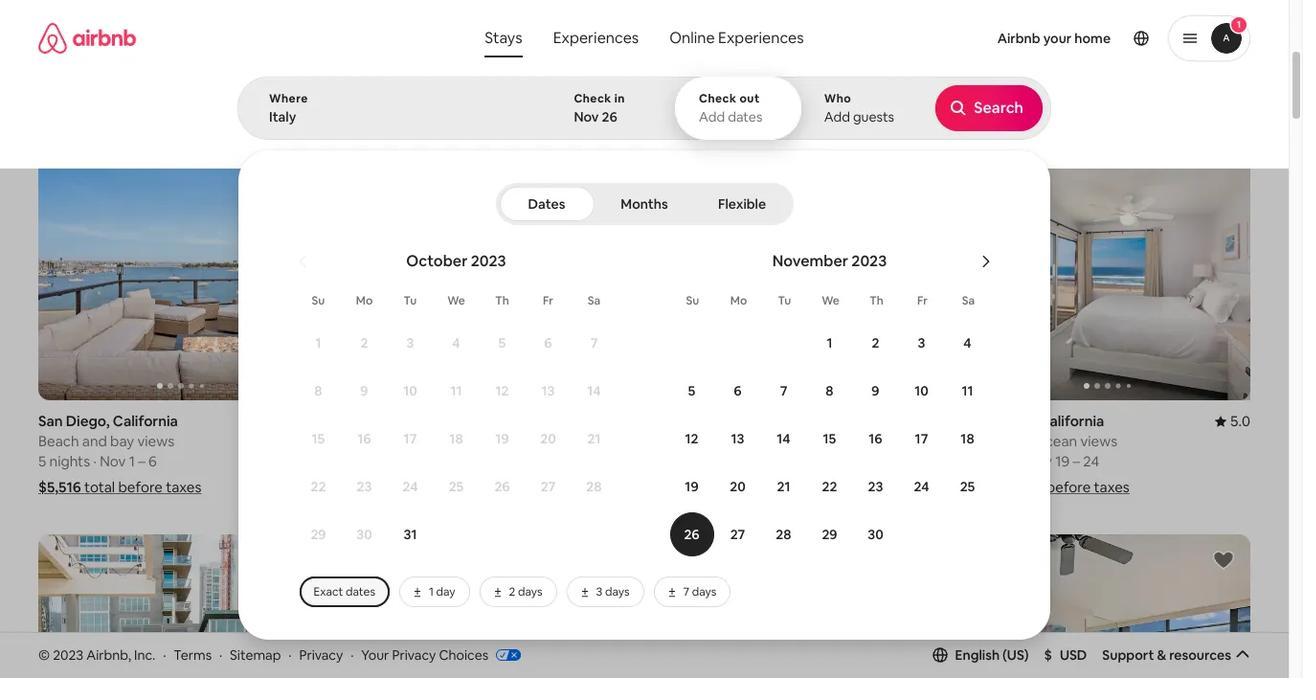 Task type: locate. For each thing, give the bounding box(es) containing it.
30 for 2nd 30 button from the right
[[357, 526, 372, 543]]

7 button
[[571, 320, 617, 366], [761, 368, 807, 414]]

1 horizontal spatial 10 button
[[899, 368, 945, 414]]

privacy link
[[299, 646, 343, 663]]

9
[[360, 382, 368, 399], [872, 382, 880, 399]]

24 button up 31 button
[[387, 464, 433, 510]]

5.0 out of 5 average rating image
[[1215, 412, 1251, 430]]

1
[[1237, 18, 1242, 31], [129, 47, 135, 65], [747, 47, 753, 65], [1056, 47, 1062, 65], [316, 334, 321, 352], [827, 334, 833, 352], [129, 452, 135, 470], [429, 584, 434, 600]]

1 horizontal spatial sa
[[962, 293, 975, 308]]

11 button
[[433, 368, 479, 414], [945, 368, 991, 414]]

19 down mountain
[[685, 478, 699, 495]]

0 horizontal spatial 16
[[358, 430, 371, 447]]

away for 3 miles away
[[1014, 26, 1047, 45]]

california up 'bay'
[[113, 412, 178, 430]]

beach up add to wishlist: spring valley, california image
[[568, 123, 602, 138]]

diego, inside san diego, california beach and ocean views nov 19 – 24 $2,579 total before taxes
[[993, 412, 1037, 430]]

nights inside ocean views 5 nights · nov 1 – 6 $8,527 total before taxes
[[667, 47, 708, 65]]

0 horizontal spatial 11 button
[[433, 368, 479, 414]]

18 up the $2,579
[[961, 430, 975, 447]]

3 button for october 2023
[[387, 320, 433, 366]]

1 8 button from the left
[[295, 368, 341, 414]]

$1,911
[[656, 478, 695, 496]]

san for beach and bay views
[[38, 412, 63, 430]]

1 24 button from the left
[[387, 464, 433, 510]]

0 vertical spatial 14 button
[[571, 368, 617, 414]]

14 for topmost 14 button
[[587, 382, 601, 399]]

16 button
[[341, 416, 387, 462], [853, 416, 899, 462]]

1 1 button from the left
[[295, 320, 341, 366]]

2
[[361, 334, 368, 352], [872, 334, 880, 352], [509, 584, 516, 600]]

14
[[587, 382, 601, 399], [777, 430, 791, 447]]

total right the $2,579
[[1013, 478, 1044, 496]]

21 button
[[571, 416, 617, 462], [761, 464, 807, 510]]

1 horizontal spatial 15
[[823, 430, 837, 447]]

1 horizontal spatial 7
[[683, 584, 690, 600]]

None search field
[[238, 0, 1304, 640]]

0 horizontal spatial 20
[[540, 430, 556, 447]]

2023 for october
[[471, 251, 506, 271]]

2 16 button from the left
[[853, 416, 899, 462]]

30
[[357, 526, 372, 543], [868, 526, 884, 543]]

san inside san diego, california beach and mountain views 5 nights · nov 1 – 6
[[38, 6, 63, 24]]

before down 'bay'
[[118, 478, 163, 496]]

th down november 2023
[[870, 293, 884, 308]]

22 left $1,655
[[311, 478, 326, 495]]

add down who
[[824, 108, 850, 125]]

1 inside dropdown button
[[1237, 18, 1242, 31]]

0 horizontal spatial 5 button
[[479, 320, 525, 366]]

1 horizontal spatial 6 button
[[715, 368, 761, 414]]

stays button
[[470, 19, 538, 57]]

california inside san diego, california beach and mountain views 5 nights · nov 1 – 6
[[113, 6, 178, 24]]

18 button up $1,655 total before taxes
[[433, 416, 479, 462]]

19 button down mountain
[[669, 464, 715, 510]]

privacy right the your
[[392, 646, 436, 663]]

25 for 1st 25 'button' from the right
[[960, 478, 975, 495]]

october 2023
[[406, 251, 506, 271]]

19 down ocean
[[1056, 452, 1070, 470]]

0 horizontal spatial 14
[[587, 382, 601, 399]]

2 23 button from the left
[[853, 464, 899, 510]]

28 button down $1,911 total before taxes
[[761, 511, 807, 557]]

19 button up $1,655 total before taxes
[[479, 416, 525, 462]]

1 horizontal spatial experiences
[[718, 28, 804, 48]]

0 horizontal spatial 27 button
[[525, 464, 571, 510]]

0 horizontal spatial days
[[518, 584, 543, 600]]

total right display at the right
[[1096, 106, 1122, 122]]

(us)
[[1003, 646, 1029, 664]]

dates
[[728, 108, 763, 125], [346, 584, 375, 600]]

2023 right november
[[852, 251, 887, 271]]

24 button left the $2,579
[[899, 464, 945, 510]]

experiences
[[553, 28, 639, 48], [718, 28, 804, 48]]

before up 31 button
[[427, 478, 471, 496]]

1 horizontal spatial 18 button
[[945, 416, 991, 462]]

28 button
[[571, 464, 617, 510], [761, 511, 807, 557]]

beach left mountain
[[38, 26, 79, 45]]

1 horizontal spatial 14 button
[[761, 416, 807, 462]]

1 button for october
[[295, 320, 341, 366]]

0 horizontal spatial miles
[[364, 432, 399, 450]]

1 4 button from the left
[[433, 320, 479, 366]]

exact
[[314, 584, 343, 600]]

home
[[1075, 30, 1111, 47]]

2 check from the left
[[699, 91, 737, 106]]

0 horizontal spatial 26 button
[[479, 464, 525, 510]]

18 button
[[433, 416, 479, 462], [945, 416, 991, 462]]

7
[[591, 334, 598, 352], [780, 382, 788, 399], [683, 584, 690, 600]]

total right $1,655
[[393, 478, 424, 496]]

© 2023 airbnb, inc. ·
[[38, 646, 166, 663]]

miles up 5 nights
[[976, 26, 1010, 45]]

th
[[495, 293, 509, 308], [870, 293, 884, 308]]

2 4 button from the left
[[945, 320, 991, 366]]

2 30 button from the left
[[853, 511, 899, 557]]

away
[[1014, 26, 1047, 45], [402, 432, 436, 450]]

before up out
[[738, 72, 782, 91]]

20 for left "20" button
[[540, 430, 556, 447]]

2 sa from the left
[[962, 293, 975, 308]]

tu down 'october'
[[404, 293, 417, 308]]

5 button
[[479, 320, 525, 366], [669, 368, 715, 414]]

11 for 1st the 11 button
[[451, 382, 462, 399]]

we down november 2023
[[822, 293, 840, 308]]

0 horizontal spatial 24 button
[[387, 464, 433, 510]]

22 button
[[295, 464, 341, 510], [807, 464, 853, 510]]

experiences inside button
[[553, 28, 639, 48]]

4 button for october 2023
[[433, 320, 479, 366]]

nights inside san diego, california beach and mountain views 5 nights · nov 1 – 6
[[49, 47, 90, 65]]

mansions
[[476, 123, 526, 138]]

1 horizontal spatial 20 button
[[715, 464, 761, 510]]

2 horizontal spatial 26
[[684, 526, 700, 543]]

1 2 button from the left
[[341, 320, 387, 366]]

san inside the san diego, california beach and bay views 5 nights · nov 1 – 6 $5,516 total before taxes
[[38, 412, 63, 430]]

tu down november
[[778, 293, 792, 308]]

1 horizontal spatial 20
[[730, 478, 746, 495]]

1 horizontal spatial 2
[[509, 584, 516, 600]]

your privacy choices link
[[361, 646, 521, 665]]

0 horizontal spatial 3 button
[[387, 320, 433, 366]]

0 horizontal spatial 25 button
[[433, 464, 479, 510]]

0 horizontal spatial 11
[[451, 382, 462, 399]]

1 tu from the left
[[404, 293, 417, 308]]

19 up $1,655 total before taxes
[[496, 430, 509, 447]]

3 days from the left
[[692, 584, 717, 600]]

$1,911 total before taxes
[[656, 478, 816, 496]]

14 for rightmost 14 button
[[777, 430, 791, 447]]

1 30 from the left
[[357, 526, 372, 543]]

2 17 from the left
[[915, 430, 928, 447]]

– inside san diego, california beach and ocean views nov 19 – 24 $2,579 total before taxes
[[1073, 452, 1080, 470]]

days for 3 days
[[605, 584, 630, 600]]

2 horizontal spatial days
[[692, 584, 717, 600]]

0 horizontal spatial 10 button
[[387, 368, 433, 414]]

0 horizontal spatial 4
[[452, 334, 460, 352]]

4 for october 2023
[[452, 334, 460, 352]]

0 horizontal spatial tu
[[404, 293, 417, 308]]

1 horizontal spatial 21 button
[[761, 464, 807, 510]]

check
[[574, 91, 612, 106], [699, 91, 737, 106]]

1 25 button from the left
[[433, 464, 479, 510]]

airbnb your home
[[998, 30, 1111, 47]]

and left ocean
[[1009, 432, 1034, 450]]

1 9 from the left
[[360, 382, 368, 399]]

beach up $5,516
[[38, 432, 79, 450]]

1 mo from the left
[[356, 293, 373, 308]]

1 18 from the left
[[450, 430, 463, 447]]

28 button left $1,911 on the bottom of page
[[571, 464, 617, 510]]

0 horizontal spatial 4 button
[[433, 320, 479, 366]]

california up ocean
[[1040, 412, 1105, 430]]

add to wishlist: spring valley, california image
[[595, 143, 618, 166]]

1 horizontal spatial fr
[[918, 293, 928, 308]]

17 for first 17 button from the left
[[404, 430, 417, 447]]

0 vertical spatial 5 button
[[479, 320, 525, 366]]

5 inside the san diego, california beach and bay views 5 nights · nov 1 – 6 $5,516 total before taxes
[[38, 452, 46, 470]]

we
[[447, 293, 465, 308], [822, 293, 840, 308]]

add left 'lake'
[[699, 108, 725, 125]]

add to wishlist: san diego, california image
[[286, 143, 309, 166]]

1 8 from the left
[[315, 382, 322, 399]]

what can we help you find? tab list
[[470, 19, 654, 57]]

california inside san diego, california beach and ocean views nov 19 – 24 $2,579 total before taxes
[[1040, 412, 1105, 430]]

group
[[38, 77, 922, 151], [38, 129, 324, 400], [347, 129, 633, 400], [656, 129, 942, 400], [965, 129, 1251, 400], [38, 535, 324, 678], [347, 535, 633, 678], [656, 535, 942, 678], [965, 535, 1251, 678]]

15 for 1st 15 button from the left
[[312, 430, 325, 447]]

1 4 from the left
[[452, 334, 460, 352]]

1 button
[[1169, 15, 1251, 61]]

18 button up the $2,579
[[945, 416, 991, 462]]

1 horizontal spatial 24 button
[[899, 464, 945, 510]]

0 vertical spatial dates
[[728, 108, 763, 125]]

17
[[404, 430, 417, 447], [915, 430, 928, 447]]

1 horizontal spatial 8 button
[[807, 368, 853, 414]]

2 9 from the left
[[872, 382, 880, 399]]

1 3 button from the left
[[387, 320, 433, 366]]

1 horizontal spatial days
[[605, 584, 630, 600]]

1 horizontal spatial 30
[[868, 526, 884, 543]]

california
[[113, 6, 178, 24], [113, 412, 178, 430], [1040, 412, 1105, 430]]

california up mountain
[[113, 6, 178, 24]]

1 11 from the left
[[451, 382, 462, 399]]

1 17 from the left
[[404, 430, 417, 447]]

nov inside the san diego, california beach and bay views 5 nights · nov 1 – 6 $5,516 total before taxes
[[100, 452, 126, 470]]

1 25 from the left
[[449, 478, 464, 495]]

total up check out add dates
[[704, 72, 735, 91]]

before down golf
[[427, 72, 472, 91]]

18
[[450, 430, 463, 447], [961, 430, 975, 447]]

2 30 from the left
[[868, 526, 884, 543]]

–
[[138, 47, 145, 65], [756, 47, 763, 65], [1065, 47, 1072, 65], [138, 452, 145, 470], [1073, 452, 1080, 470]]

0 horizontal spatial su
[[312, 293, 325, 308]]

· inside the san diego, california beach and bay views 5 nights · nov 1 – 6 $5,516 total before taxes
[[93, 452, 97, 470]]

2 1 button from the left
[[807, 320, 853, 366]]

we down october 2023
[[447, 293, 465, 308]]

2 11 button from the left
[[945, 368, 991, 414]]

16 for 2nd "16" button from the right
[[358, 430, 371, 447]]

1 vertical spatial 19 button
[[669, 464, 715, 510]]

0 horizontal spatial 23
[[357, 478, 372, 495]]

1 horizontal spatial we
[[822, 293, 840, 308]]

1 horizontal spatial 5 button
[[669, 368, 715, 414]]

golf
[[428, 26, 454, 45]]

out
[[740, 91, 760, 106]]

2 add from the left
[[824, 108, 850, 125]]

0 horizontal spatial 22 button
[[295, 464, 341, 510]]

1 horizontal spatial 4 button
[[945, 320, 991, 366]]

diego, for ocean
[[993, 412, 1037, 430]]

$
[[1045, 646, 1053, 664]]

1 vertical spatial 7 button
[[761, 368, 807, 414]]

nov inside san diego, california beach and ocean views nov 19 – 24 $2,579 total before taxes
[[1026, 452, 1053, 470]]

0 horizontal spatial 21
[[588, 430, 601, 447]]

miles up $1,655
[[364, 432, 399, 450]]

tab list containing dates
[[500, 183, 790, 225]]

$5,516
[[38, 478, 81, 496]]

check left out
[[699, 91, 737, 106]]

7 days
[[683, 584, 717, 600]]

1 23 button from the left
[[341, 464, 387, 510]]

2 fr from the left
[[918, 293, 928, 308]]

1 horizontal spatial 14
[[777, 430, 791, 447]]

1 vertical spatial 14
[[777, 430, 791, 447]]

©
[[38, 646, 50, 663]]

1 experiences from the left
[[553, 28, 639, 48]]

privacy
[[299, 646, 343, 663], [392, 646, 436, 663]]

check inside check out add dates
[[699, 91, 737, 106]]

– inside san diego, california beach and mountain views 5 nights · nov 1 – 6
[[138, 47, 145, 65]]

30 for 2nd 30 button
[[868, 526, 884, 543]]

2023 right 'october'
[[471, 251, 506, 271]]

1 horizontal spatial 26
[[602, 108, 618, 125]]

2 su from the left
[[686, 293, 700, 308]]

1 horizontal spatial 19
[[685, 478, 699, 495]]

dates inside check out add dates
[[728, 108, 763, 125]]

beach inside san diego, california beach and mountain views 5 nights · nov 1 – 6
[[38, 26, 79, 45]]

0 horizontal spatial add
[[699, 108, 725, 125]]

1 15 from the left
[[312, 430, 325, 447]]

2 29 button from the left
[[807, 511, 853, 557]]

15 button
[[295, 416, 341, 462], [807, 416, 853, 462]]

and inside the san diego, california beach and bay views 5 nights · nov 1 – 6 $5,516 total before taxes
[[82, 432, 107, 450]]

21
[[588, 430, 601, 447], [777, 478, 791, 495]]

2 horizontal spatial 2023
[[852, 251, 887, 271]]

24 inside san diego, california beach and ocean views nov 19 – 24 $2,579 total before taxes
[[1084, 452, 1100, 470]]

0 vertical spatial away
[[1014, 26, 1047, 45]]

sitemap link
[[230, 646, 281, 663]]

and left mountain
[[82, 26, 107, 45]]

0 horizontal spatial fr
[[543, 293, 554, 308]]

2 for october 2023
[[361, 334, 368, 352]]

display total before taxes
[[1054, 106, 1192, 122]]

diego, inside san diego, california beach and mountain views 5 nights · nov 1 – 6
[[66, 6, 110, 24]]

0 vertical spatial 20
[[540, 430, 556, 447]]

0 horizontal spatial mo
[[356, 293, 373, 308]]

1 days from the left
[[518, 584, 543, 600]]

and inside san diego, california beach and mountain views 5 nights · nov 1 – 6
[[82, 26, 107, 45]]

2 25 from the left
[[960, 478, 975, 495]]

privacy left the your
[[299, 646, 343, 663]]

california for bay
[[113, 412, 178, 430]]

check inside check in nov 26
[[574, 91, 612, 106]]

0 horizontal spatial 13
[[542, 382, 555, 399]]

1 inside the san diego, california beach and bay views 5 nights · nov 1 – 6 $5,516 total before taxes
[[129, 452, 135, 470]]

beach inside san diego, california beach and ocean views nov 19 – 24 $2,579 total before taxes
[[965, 432, 1006, 450]]

2 3 button from the left
[[899, 320, 945, 366]]

and for san diego, california beach and ocean views nov 19 – 24 $2,579 total before taxes
[[1009, 432, 1034, 450]]

th down october 2023
[[495, 293, 509, 308]]

2 days from the left
[[605, 584, 630, 600]]

support
[[1103, 646, 1155, 664]]

total
[[393, 72, 424, 91], [704, 72, 735, 91], [1013, 72, 1044, 91], [1096, 106, 1122, 122], [84, 478, 115, 496], [393, 478, 424, 496], [698, 478, 729, 496], [1013, 478, 1044, 496]]

1 horizontal spatial 27 button
[[715, 511, 761, 557]]

before inside san diego, california beach and ocean views nov 19 – 24 $2,579 total before taxes
[[1047, 478, 1091, 496]]

0 horizontal spatial 16 button
[[341, 416, 387, 462]]

beach for san diego, california beach and bay views 5 nights · nov 1 – 6 $5,516 total before taxes
[[38, 432, 79, 450]]

san diego, california beach and ocean views nov 19 – 24 $2,579 total before taxes
[[965, 412, 1130, 496]]

english (us)
[[955, 646, 1029, 664]]

show
[[600, 562, 635, 579]]

0 horizontal spatial 15
[[312, 430, 325, 447]]

12
[[496, 382, 509, 399], [685, 430, 699, 447], [347, 432, 361, 450]]

2 button for november 2023
[[853, 320, 899, 366]]

taxes inside the san diego, california beach and bay views 5 nights · nov 1 – 6 $5,516 total before taxes
[[166, 478, 202, 496]]

0 horizontal spatial we
[[447, 293, 465, 308]]

2 we from the left
[[822, 293, 840, 308]]

0 horizontal spatial 19 button
[[479, 416, 525, 462]]

airbnb your home link
[[986, 18, 1123, 58]]

and left 'bay'
[[82, 432, 107, 450]]

and
[[82, 26, 107, 45], [400, 26, 425, 45], [82, 432, 107, 450], [1009, 432, 1034, 450]]

miles for 12
[[364, 432, 399, 450]]

18 up $1,655 total before taxes
[[450, 430, 463, 447]]

1 we from the left
[[447, 293, 465, 308]]

2 15 button from the left
[[807, 416, 853, 462]]

2 11 from the left
[[962, 382, 974, 399]]

2 vertical spatial 19
[[685, 478, 699, 495]]

0 vertical spatial 14
[[587, 382, 601, 399]]

6 inside ocean views 5 nights · nov 1 – 6 $8,527 total before taxes
[[766, 47, 775, 65]]

1 horizontal spatial 29 button
[[807, 511, 853, 557]]

10 button
[[387, 368, 433, 414], [899, 368, 945, 414]]

beach inside the san diego, california beach and bay views 5 nights · nov 1 – 6 $5,516 total before taxes
[[38, 432, 79, 450]]

0 horizontal spatial 7 button
[[571, 320, 617, 366]]

and inside san diego, california beach and ocean views nov 19 – 24 $2,579 total before taxes
[[1009, 432, 1034, 450]]

2023 right ©
[[53, 646, 84, 663]]

3 button for november 2023
[[899, 320, 945, 366]]

2 15 from the left
[[823, 430, 837, 447]]

before inside button
[[1124, 106, 1161, 122]]

1 16 from the left
[[358, 430, 371, 447]]

before right display at the right
[[1124, 106, 1161, 122]]

0 vertical spatial 28 button
[[571, 464, 617, 510]]

pools
[[862, 123, 891, 138]]

22
[[311, 478, 326, 495], [822, 478, 838, 495]]

2 2 button from the left
[[853, 320, 899, 366]]

1 check from the left
[[574, 91, 612, 106]]

1 th from the left
[[495, 293, 509, 308]]

19 button
[[479, 416, 525, 462], [669, 464, 715, 510]]

2 4 from the left
[[964, 334, 972, 352]]

31 button
[[387, 511, 433, 557]]

online experiences link
[[654, 19, 820, 57]]

0 vertical spatial 27
[[541, 478, 556, 495]]

online experiences
[[670, 28, 804, 48]]

1 22 button from the left
[[295, 464, 341, 510]]

1 su from the left
[[312, 293, 325, 308]]

before
[[427, 72, 472, 91], [738, 72, 782, 91], [1047, 72, 1091, 91], [1124, 106, 1161, 122], [118, 478, 163, 496], [427, 478, 471, 496], [732, 478, 777, 496], [1047, 478, 1091, 496]]

omg!
[[225, 123, 256, 138]]

add to wishlist: san diego, california image
[[904, 143, 927, 166], [1213, 143, 1236, 166], [1213, 549, 1236, 572]]

5 button down october 2023
[[479, 320, 525, 366]]

20
[[540, 430, 556, 447], [730, 478, 746, 495]]

california inside the san diego, california beach and bay views 5 nights · nov 1 – 6 $5,516 total before taxes
[[113, 412, 178, 430]]

total inside button
[[1096, 106, 1122, 122]]

1 horizontal spatial 16
[[869, 430, 883, 447]]

1 horizontal spatial 1 button
[[807, 320, 853, 366]]

0 horizontal spatial experiences
[[553, 28, 639, 48]]

experiences up in
[[553, 28, 639, 48]]

check left in
[[574, 91, 612, 106]]

views
[[176, 26, 213, 45], [457, 26, 494, 45], [703, 26, 740, 45], [137, 432, 174, 450], [721, 432, 758, 450], [1081, 432, 1118, 450]]

1 vertical spatial 27
[[731, 526, 745, 543]]

26 inside check in nov 26
[[602, 108, 618, 125]]

1 horizontal spatial 29
[[822, 526, 838, 543]]

1 horizontal spatial miles
[[976, 26, 1010, 45]]

miles for 3
[[976, 26, 1010, 45]]

28 left $1,911 on the bottom of page
[[587, 478, 602, 495]]

dates right exact
[[346, 584, 375, 600]]

1 horizontal spatial 26 button
[[669, 511, 715, 557]]

1 vertical spatial 28 button
[[761, 511, 807, 557]]

1 horizontal spatial 25
[[960, 478, 975, 495]]

experiences up out
[[718, 28, 804, 48]]

5
[[38, 47, 46, 65], [656, 47, 664, 65], [965, 47, 973, 65], [499, 334, 506, 352], [688, 382, 696, 399], [38, 452, 46, 470]]

22 right $1,911 total before taxes
[[822, 478, 838, 495]]

16 for 2nd "16" button
[[869, 430, 883, 447]]

beach up the $2,579
[[965, 432, 1006, 450]]

who add guests
[[824, 91, 895, 125]]

0 horizontal spatial 17
[[404, 430, 417, 447]]

1 horizontal spatial 17
[[915, 430, 928, 447]]

0 horizontal spatial 14 button
[[571, 368, 617, 414]]

23
[[357, 478, 372, 495], [868, 478, 884, 495]]

2 button
[[341, 320, 387, 366], [853, 320, 899, 366]]

support & resources button
[[1103, 646, 1251, 664]]

before down nov 1 – 6
[[1047, 72, 1091, 91]]

2 16 from the left
[[869, 430, 883, 447]]

tab list
[[500, 183, 790, 225]]

1 29 button from the left
[[295, 511, 341, 557]]

0 horizontal spatial privacy
[[299, 646, 343, 663]]

0 horizontal spatial 15 button
[[295, 416, 341, 462]]

1 horizontal spatial 15 button
[[807, 416, 853, 462]]

20 for rightmost "20" button
[[730, 478, 746, 495]]

beach inside group
[[568, 123, 602, 138]]

and for san diego, california beach and bay views 5 nights · nov 1 – 6 $5,516 total before taxes
[[82, 432, 107, 450]]

ocean
[[1037, 432, 1078, 450]]

0 vertical spatial 7
[[591, 334, 598, 352]]

5 button up mountain
[[669, 368, 715, 414]]

diego, inside the san diego, california beach and bay views 5 nights · nov 1 – 6 $5,516 total before taxes
[[66, 412, 110, 430]]

9 button
[[341, 368, 387, 414], [853, 368, 899, 414]]

dates down out
[[728, 108, 763, 125]]

1 add from the left
[[699, 108, 725, 125]]

before down ocean
[[1047, 478, 1091, 496]]

1 horizontal spatial 28
[[776, 526, 792, 543]]

0 horizontal spatial 12
[[347, 432, 361, 450]]

total right $5,516
[[84, 478, 115, 496]]

28 down $1,911 total before taxes
[[776, 526, 792, 543]]

sitemap
[[230, 646, 281, 663]]

0 vertical spatial 26 button
[[479, 464, 525, 510]]



Task type: describe. For each thing, give the bounding box(es) containing it.
away for 12 miles away
[[402, 432, 436, 450]]

$1,655
[[347, 478, 390, 496]]

check out add dates
[[699, 91, 763, 125]]

who
[[824, 91, 852, 106]]

display
[[1054, 106, 1094, 122]]

dates button
[[500, 187, 594, 221]]

mountain
[[110, 26, 173, 45]]

taxes inside ocean views 5 nights · nov 1 – 6 $8,527 total before taxes
[[786, 72, 821, 91]]

none search field containing stays
[[238, 0, 1304, 640]]

in
[[615, 91, 625, 106]]

mountain views
[[656, 432, 758, 450]]

before inside the san diego, california beach and bay views 5 nights · nov 1 – 6 $5,516 total before taxes
[[118, 478, 163, 496]]

$1,970 total before taxes
[[347, 72, 511, 91]]

before down mountain views
[[732, 478, 777, 496]]

november 2023
[[773, 251, 887, 271]]

· inside ocean views 5 nights · nov 1 – 6 $8,527 total before taxes
[[711, 47, 714, 65]]

1 button for november
[[807, 320, 853, 366]]

nov inside ocean views 5 nights · nov 1 – 6 $8,527 total before taxes
[[718, 47, 744, 65]]

add to wishlist: san diego, california image for san diego, california
[[1213, 143, 1236, 166]]

views inside san diego, california beach and ocean views nov 19 – 24 $2,579 total before taxes
[[1081, 432, 1118, 450]]

group containing omg!
[[38, 77, 922, 151]]

0 vertical spatial 12 button
[[479, 368, 525, 414]]

1 privacy from the left
[[299, 646, 343, 663]]

dates
[[528, 195, 565, 213]]

9 for first 9 'button' from the left
[[360, 382, 368, 399]]

views inside the san diego, california beach and bay views 5 nights · nov 1 – 6 $5,516 total before taxes
[[137, 432, 174, 450]]

0 vertical spatial 27 button
[[525, 464, 571, 510]]

beach for san diego, california beach and ocean views nov 19 – 24 $2,579 total before taxes
[[965, 432, 1006, 450]]

your
[[361, 646, 389, 663]]

check for add
[[699, 91, 737, 106]]

airbnb,
[[86, 646, 131, 663]]

1 vertical spatial 12 button
[[669, 416, 715, 462]]

garden
[[347, 26, 397, 45]]

17 for first 17 button from right
[[915, 430, 928, 447]]

san for beach and mountain views
[[38, 6, 63, 24]]

amazing
[[811, 123, 859, 138]]

13 for the top 13 button
[[542, 382, 555, 399]]

ocean views 5 nights · nov 1 – 6 $8,527 total before taxes
[[656, 26, 821, 91]]

san diego, california beach and bay views 5 nights · nov 1 – 6 $5,516 total before taxes
[[38, 412, 202, 496]]

1 23 from the left
[[357, 478, 372, 495]]

– inside ocean views 5 nights · nov 1 – 6 $8,527 total before taxes
[[756, 47, 763, 65]]

total up where field
[[393, 72, 424, 91]]

1 22 from the left
[[311, 478, 326, 495]]

2 17 button from the left
[[899, 416, 945, 462]]

experiences button
[[538, 19, 654, 57]]

5 nights
[[965, 47, 1017, 65]]

2 23 from the left
[[868, 478, 884, 495]]

lake
[[741, 123, 766, 138]]

1 horizontal spatial 21
[[777, 478, 791, 495]]

nights inside the san diego, california beach and bay views 5 nights · nov 1 – 6 $5,516 total before taxes
[[49, 452, 90, 470]]

6 inside the san diego, california beach and bay views 5 nights · nov 1 – 6 $5,516 total before taxes
[[148, 452, 157, 470]]

calendar application
[[261, 231, 1304, 607]]

4 for november 2023
[[964, 334, 972, 352]]

3 miles away
[[965, 26, 1047, 45]]

0 horizontal spatial 21 button
[[571, 416, 617, 462]]

$2,322
[[965, 72, 1010, 91]]

1 vertical spatial 28
[[776, 526, 792, 543]]

add inside who add guests
[[824, 108, 850, 125]]

display total before taxes button
[[1038, 91, 1251, 137]]

0 vertical spatial 21
[[588, 430, 601, 447]]

1 inside ocean views 5 nights · nov 1 – 6 $8,527 total before taxes
[[747, 47, 753, 65]]

0 vertical spatial 13 button
[[525, 368, 571, 414]]

1 day
[[429, 584, 456, 600]]

ocean
[[656, 26, 700, 45]]

tab list inside stays tab panel
[[500, 183, 790, 225]]

5 inside ocean views 5 nights · nov 1 – 6 $8,527 total before taxes
[[656, 47, 664, 65]]

27 for the top 27 button
[[541, 478, 556, 495]]

1 30 button from the left
[[341, 511, 387, 557]]

before inside ocean views 5 nights · nov 1 – 6 $8,527 total before taxes
[[738, 72, 782, 91]]

san inside san diego, california beach and ocean views nov 19 – 24 $2,579 total before taxes
[[965, 412, 990, 430]]

1 vertical spatial dates
[[346, 584, 375, 600]]

beach for san diego, california beach and mountain views 5 nights · nov 1 – 6
[[38, 26, 79, 45]]

1 horizontal spatial 19 button
[[669, 464, 715, 510]]

$1,970
[[347, 72, 390, 91]]

$8,527
[[656, 72, 701, 91]]

2 10 from the left
[[915, 382, 929, 399]]

1 vertical spatial 27 button
[[715, 511, 761, 557]]

stays tab panel
[[238, 77, 1304, 640]]

1 horizontal spatial 13 button
[[715, 416, 761, 462]]

0 vertical spatial 28
[[587, 478, 602, 495]]

27 for bottom 27 button
[[731, 526, 745, 543]]

check in nov 26
[[574, 91, 625, 125]]

1 vertical spatial 21 button
[[761, 464, 807, 510]]

2 22 from the left
[[822, 478, 838, 495]]

california for mountain
[[113, 6, 178, 24]]

2 8 from the left
[[826, 382, 834, 399]]

months button
[[598, 187, 691, 221]]

usd
[[1060, 646, 1087, 664]]

tiny
[[382, 123, 404, 138]]

english (us) button
[[932, 646, 1029, 664]]

2 24 button from the left
[[899, 464, 945, 510]]

guests
[[853, 108, 895, 125]]

1 9 button from the left
[[341, 368, 387, 414]]

2 experiences from the left
[[718, 28, 804, 48]]

13 for right 13 button
[[731, 430, 745, 447]]

add inside check out add dates
[[699, 108, 725, 125]]

1 fr from the left
[[543, 293, 554, 308]]

2 for november 2023
[[872, 334, 880, 352]]

total inside san diego, california beach and ocean views nov 19 – 24 $2,579 total before taxes
[[1013, 478, 1044, 496]]

4 button for november 2023
[[945, 320, 991, 366]]

1 10 from the left
[[403, 382, 417, 399]]

1 horizontal spatial 24
[[914, 478, 930, 495]]

october
[[406, 251, 468, 271]]

0 vertical spatial 19 button
[[479, 416, 525, 462]]

and left golf
[[400, 26, 425, 45]]

skiing
[[653, 123, 686, 138]]

0 horizontal spatial 24
[[403, 478, 418, 495]]

1 17 button from the left
[[387, 416, 433, 462]]

15 for 2nd 15 button from the left
[[823, 430, 837, 447]]

display total before taxes switch
[[1200, 102, 1235, 125]]

nov inside san diego, california beach and mountain views 5 nights · nov 1 – 6
[[100, 47, 126, 65]]

2 25 button from the left
[[945, 464, 991, 510]]

2 tu from the left
[[778, 293, 792, 308]]

nov inside check in nov 26
[[574, 108, 599, 125]]

5.0
[[1230, 412, 1251, 430]]

2 button for october 2023
[[341, 320, 387, 366]]

tiny homes
[[382, 123, 443, 138]]

november
[[773, 251, 849, 271]]

19 inside san diego, california beach and ocean views nov 19 – 24 $2,579 total before taxes
[[1056, 452, 1070, 470]]

2 9 button from the left
[[853, 368, 899, 414]]

total down nov 1 – 6
[[1013, 72, 1044, 91]]

· inside san diego, california beach and mountain views 5 nights · nov 1 – 6
[[93, 47, 97, 65]]

1 vertical spatial 6 button
[[715, 368, 761, 414]]

5 inside san diego, california beach and mountain views 5 nights · nov 1 – 6
[[38, 47, 46, 65]]

months
[[621, 195, 668, 213]]

2 vertical spatial 7
[[683, 584, 690, 600]]

1 10 button from the left
[[387, 368, 433, 414]]

2 29 from the left
[[822, 526, 838, 543]]

garden and golf views
[[347, 26, 494, 45]]

amazing pools
[[811, 123, 891, 138]]

1 18 button from the left
[[433, 416, 479, 462]]

4.89 out of 5 average rating image
[[1207, 6, 1251, 24]]

1 29 from the left
[[311, 526, 326, 543]]

days for 2 days
[[518, 584, 543, 600]]

taxes inside button
[[1163, 106, 1192, 122]]

– inside the san diego, california beach and bay views 5 nights · nov 1 – 6 $5,516 total before taxes
[[138, 452, 145, 470]]

25 for 1st 25 'button' from the left
[[449, 478, 464, 495]]

where
[[269, 91, 308, 106]]

total inside ocean views 5 nights · nov 1 – 6 $8,527 total before taxes
[[704, 72, 735, 91]]

terms link
[[174, 646, 212, 663]]

2023 for november
[[852, 251, 887, 271]]

2 th from the left
[[870, 293, 884, 308]]

0 vertical spatial 6 button
[[525, 320, 571, 366]]

diego, for bay
[[66, 412, 110, 430]]

exact dates
[[314, 584, 375, 600]]

your privacy choices
[[361, 646, 489, 663]]

$1,655 total before taxes
[[347, 478, 510, 496]]

2 18 from the left
[[961, 430, 975, 447]]

0 horizontal spatial 20 button
[[525, 416, 571, 462]]

show map button
[[581, 548, 708, 593]]

bay
[[110, 432, 134, 450]]

cabins
[[306, 123, 343, 138]]

stays
[[485, 28, 523, 48]]

2 days
[[509, 584, 543, 600]]

2023 for ©
[[53, 646, 84, 663]]

add to wishlist: san diego, california image for mountain views
[[904, 143, 927, 166]]

1 16 button from the left
[[341, 416, 387, 462]]

taxes inside san diego, california beach and ocean views nov 19 – 24 $2,579 total before taxes
[[1094, 478, 1130, 496]]

terms
[[174, 646, 212, 663]]

1 inside san diego, california beach and mountain views 5 nights · nov 1 – 6
[[129, 47, 135, 65]]

$2,322 total before taxes
[[965, 72, 1130, 91]]

and for san diego, california beach and mountain views 5 nights · nov 1 – 6
[[82, 26, 107, 45]]

english
[[955, 646, 1000, 664]]

31
[[404, 526, 417, 543]]

6 inside san diego, california beach and mountain views 5 nights · nov 1 – 6
[[148, 47, 157, 65]]

2 8 button from the left
[[807, 368, 853, 414]]

mountain
[[656, 432, 718, 450]]

resources
[[1170, 646, 1232, 664]]

4.89
[[1222, 6, 1251, 24]]

1 horizontal spatial 28 button
[[761, 511, 807, 557]]

0 vertical spatial 19
[[496, 430, 509, 447]]

total inside the san diego, california beach and bay views 5 nights · nov 1 – 6 $5,516 total before taxes
[[84, 478, 115, 496]]

inc.
[[134, 646, 155, 663]]

views inside san diego, california beach and mountain views 5 nights · nov 1 – 6
[[176, 26, 213, 45]]

3 days
[[596, 584, 630, 600]]

2 privacy from the left
[[392, 646, 436, 663]]

california for ocean
[[1040, 412, 1105, 430]]

1 horizontal spatial 7 button
[[761, 368, 807, 414]]

Where field
[[269, 108, 520, 125]]

views inside ocean views 5 nights · nov 1 – 6 $8,527 total before taxes
[[703, 26, 740, 45]]

11 for second the 11 button from the left
[[962, 382, 974, 399]]

choices
[[439, 646, 489, 663]]

1 vertical spatial 7
[[780, 382, 788, 399]]

check for nov
[[574, 91, 612, 106]]

9 for 2nd 9 'button'
[[872, 382, 880, 399]]

1 15 button from the left
[[295, 416, 341, 462]]

$ usd
[[1045, 646, 1087, 664]]

2 22 button from the left
[[807, 464, 853, 510]]

1 sa from the left
[[588, 293, 601, 308]]

show map
[[600, 562, 666, 579]]

2 mo from the left
[[731, 293, 747, 308]]

online
[[670, 28, 715, 48]]

1 11 button from the left
[[433, 368, 479, 414]]

0 horizontal spatial 7
[[591, 334, 598, 352]]

1 horizontal spatial 12
[[496, 382, 509, 399]]

&
[[1157, 646, 1167, 664]]

map
[[638, 562, 666, 579]]

2 18 button from the left
[[945, 416, 991, 462]]

total right $1,911 on the bottom of page
[[698, 478, 729, 496]]

2 10 button from the left
[[899, 368, 945, 414]]

1 vertical spatial 26
[[495, 478, 510, 495]]

2 horizontal spatial 12
[[685, 430, 699, 447]]

flexible
[[718, 195, 766, 213]]

12 miles away
[[347, 432, 436, 450]]

day
[[436, 584, 456, 600]]

profile element
[[836, 0, 1251, 77]]

days for 7 days
[[692, 584, 717, 600]]

flexible button
[[695, 187, 790, 221]]

support & resources
[[1103, 646, 1232, 664]]

nov 1 – 6
[[1026, 47, 1084, 65]]

diego, for mountain
[[66, 6, 110, 24]]



Task type: vqa. For each thing, say whether or not it's contained in the screenshot.
$184
no



